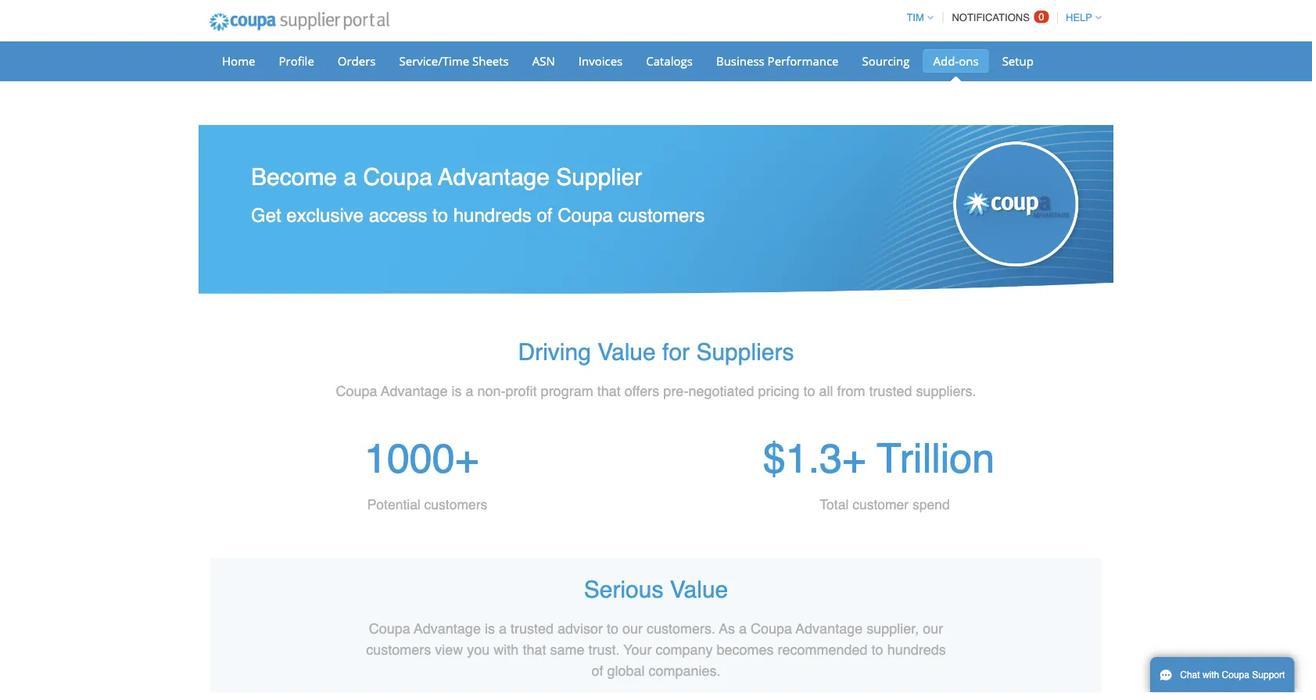 Task type: vqa. For each thing, say whether or not it's contained in the screenshot.
Get
yes



Task type: describe. For each thing, give the bounding box(es) containing it.
profile
[[279, 53, 314, 69]]

driving
[[518, 339, 591, 366]]

coupa advantage is a trusted advisor to our customers. as a coupa advantage supplier, our customers view you with that same trust. your company becomes recommended to hundreds of global companies.
[[366, 622, 946, 680]]

from
[[837, 384, 865, 400]]

1 vertical spatial customers
[[424, 498, 488, 513]]

serious value
[[584, 577, 728, 604]]

program
[[541, 384, 593, 400]]

recommended
[[778, 643, 868, 659]]

advantage up view
[[414, 622, 481, 638]]

is for driving value for suppliers
[[452, 384, 462, 400]]

your
[[624, 643, 652, 659]]

help
[[1066, 12, 1093, 23]]

0 vertical spatial trusted
[[869, 384, 912, 400]]

trust.
[[588, 643, 620, 659]]

access
[[369, 205, 427, 226]]

potential
[[367, 498, 421, 513]]

a left advisor
[[499, 622, 507, 638]]

as
[[719, 622, 735, 638]]

0 vertical spatial hundreds
[[453, 205, 532, 226]]

asn
[[532, 53, 555, 69]]

to down the become a coupa advantage supplier
[[433, 205, 448, 226]]

that inside coupa advantage is a trusted advisor to our customers. as a coupa advantage supplier, our customers view you with that same trust. your company becomes recommended to hundreds of global companies.
[[523, 643, 546, 659]]

1 our from the left
[[623, 622, 643, 638]]

to down supplier,
[[872, 643, 884, 659]]

customers inside coupa advantage is a trusted advisor to our customers. as a coupa advantage supplier, our customers view you with that same trust. your company becomes recommended to hundreds of global companies.
[[366, 643, 431, 659]]

trillion
[[877, 435, 995, 482]]

2 our from the left
[[923, 622, 943, 638]]

orders link
[[328, 49, 386, 73]]

$1.3+
[[763, 435, 866, 482]]

add-ons link
[[923, 49, 989, 73]]

invoices
[[579, 53, 623, 69]]

a up exclusive
[[344, 163, 357, 190]]

notifications
[[952, 12, 1030, 23]]

pre-
[[664, 384, 689, 400]]

setup
[[1002, 53, 1034, 69]]

invoices link
[[568, 49, 633, 73]]

0 vertical spatial customers
[[618, 205, 705, 226]]

to up trust.
[[607, 622, 619, 638]]

company
[[656, 643, 713, 659]]

you
[[467, 643, 490, 659]]

value for driving
[[598, 339, 656, 366]]

supplier
[[556, 163, 642, 190]]

non-
[[478, 384, 506, 400]]

become a coupa advantage supplier
[[251, 163, 642, 190]]

chat with coupa support
[[1180, 670, 1285, 681]]

advantage up 1000+
[[381, 384, 448, 400]]

notifications 0
[[952, 11, 1045, 23]]

service/time sheets link
[[389, 49, 519, 73]]

hundreds inside coupa advantage is a trusted advisor to our customers. as a coupa advantage supplier, our customers view you with that same trust. your company becomes recommended to hundreds of global companies.
[[887, 643, 946, 659]]

catalogs
[[646, 53, 693, 69]]

performance
[[768, 53, 839, 69]]

to left all
[[804, 384, 815, 400]]

sheets
[[472, 53, 509, 69]]

$1.3+ trillion
[[763, 435, 995, 482]]

all
[[819, 384, 833, 400]]

with inside coupa advantage is a trusted advisor to our customers. as a coupa advantage supplier, our customers view you with that same trust. your company becomes recommended to hundreds of global companies.
[[494, 643, 519, 659]]

trusted inside coupa advantage is a trusted advisor to our customers. as a coupa advantage supplier, our customers view you with that same trust. your company becomes recommended to hundreds of global companies.
[[511, 622, 554, 638]]

value for serious
[[670, 577, 728, 604]]

business performance
[[716, 53, 839, 69]]

orders
[[338, 53, 376, 69]]

customer
[[853, 498, 909, 513]]

advantage up get exclusive access to hundreds of coupa customers
[[438, 163, 550, 190]]



Task type: locate. For each thing, give the bounding box(es) containing it.
1 vertical spatial with
[[1203, 670, 1220, 681]]

get
[[251, 205, 281, 226]]

customers
[[618, 205, 705, 226], [424, 498, 488, 513], [366, 643, 431, 659]]

1 horizontal spatial hundreds
[[887, 643, 946, 659]]

exclusive
[[287, 205, 364, 226]]

profile link
[[269, 49, 324, 73]]

a left non-
[[466, 384, 474, 400]]

0 vertical spatial of
[[537, 205, 553, 226]]

1 horizontal spatial with
[[1203, 670, 1220, 681]]

1 vertical spatial value
[[670, 577, 728, 604]]

0
[[1039, 11, 1045, 23]]

driving value for suppliers
[[518, 339, 794, 366]]

hundreds down supplier,
[[887, 643, 946, 659]]

our up the your at the bottom of page
[[623, 622, 643, 638]]

trusted right from
[[869, 384, 912, 400]]

total customer spend
[[820, 498, 950, 513]]

asn link
[[522, 49, 565, 73]]

0 horizontal spatial hundreds
[[453, 205, 532, 226]]

business
[[716, 53, 765, 69]]

sourcing
[[862, 53, 910, 69]]

customers down 1000+
[[424, 498, 488, 513]]

coupa supplier portal image
[[199, 2, 400, 41]]

view
[[435, 643, 463, 659]]

1 vertical spatial is
[[485, 622, 495, 638]]

potential customers
[[367, 498, 488, 513]]

chat with coupa support button
[[1151, 658, 1295, 694]]

1000+
[[364, 435, 479, 482]]

0 horizontal spatial with
[[494, 643, 519, 659]]

service/time
[[399, 53, 469, 69]]

coupa advantage is a non-profit program that offers pre-negotiated pricing to all from trusted suppliers.
[[336, 384, 977, 400]]

is
[[452, 384, 462, 400], [485, 622, 495, 638]]

profit
[[506, 384, 537, 400]]

advisor
[[558, 622, 603, 638]]

customers left view
[[366, 643, 431, 659]]

advantage
[[438, 163, 550, 190], [381, 384, 448, 400], [414, 622, 481, 638], [796, 622, 863, 638]]

setup link
[[992, 49, 1044, 73]]

0 vertical spatial that
[[597, 384, 621, 400]]

a
[[344, 163, 357, 190], [466, 384, 474, 400], [499, 622, 507, 638], [739, 622, 747, 638]]

same
[[550, 643, 585, 659]]

of inside coupa advantage is a trusted advisor to our customers. as a coupa advantage supplier, our customers view you with that same trust. your company becomes recommended to hundreds of global companies.
[[592, 664, 603, 680]]

1 vertical spatial that
[[523, 643, 546, 659]]

that left same
[[523, 643, 546, 659]]

is left non-
[[452, 384, 462, 400]]

0 horizontal spatial is
[[452, 384, 462, 400]]

negotiated
[[689, 384, 754, 400]]

navigation
[[900, 2, 1102, 33]]

1 horizontal spatial our
[[923, 622, 943, 638]]

value up customers.
[[670, 577, 728, 604]]

add-ons
[[933, 53, 979, 69]]

that left offers
[[597, 384, 621, 400]]

1 horizontal spatial value
[[670, 577, 728, 604]]

our
[[623, 622, 643, 638], [923, 622, 943, 638]]

catalogs link
[[636, 49, 703, 73]]

2 vertical spatial customers
[[366, 643, 431, 659]]

support
[[1252, 670, 1285, 681]]

1 horizontal spatial trusted
[[869, 384, 912, 400]]

our right supplier,
[[923, 622, 943, 638]]

value up offers
[[598, 339, 656, 366]]

that
[[597, 384, 621, 400], [523, 643, 546, 659]]

serious
[[584, 577, 664, 604]]

value
[[598, 339, 656, 366], [670, 577, 728, 604]]

supplier,
[[867, 622, 919, 638]]

sourcing link
[[852, 49, 920, 73]]

suppliers.
[[916, 384, 977, 400]]

customers.
[[647, 622, 716, 638]]

companies.
[[649, 664, 721, 680]]

spend
[[913, 498, 950, 513]]

is up you
[[485, 622, 495, 638]]

home
[[222, 53, 255, 69]]

suppliers
[[696, 339, 794, 366]]

total
[[820, 498, 849, 513]]

for
[[663, 339, 690, 366]]

a right the as
[[739, 622, 747, 638]]

offers
[[625, 384, 660, 400]]

0 horizontal spatial that
[[523, 643, 546, 659]]

with right chat
[[1203, 670, 1220, 681]]

1 horizontal spatial of
[[592, 664, 603, 680]]

coupa inside button
[[1222, 670, 1250, 681]]

0 vertical spatial value
[[598, 339, 656, 366]]

tim link
[[900, 12, 934, 23]]

0 vertical spatial is
[[452, 384, 462, 400]]

to
[[433, 205, 448, 226], [804, 384, 815, 400], [607, 622, 619, 638], [872, 643, 884, 659]]

navigation containing notifications 0
[[900, 2, 1102, 33]]

home link
[[212, 49, 266, 73]]

0 horizontal spatial our
[[623, 622, 643, 638]]

0 horizontal spatial value
[[598, 339, 656, 366]]

customers down supplier
[[618, 205, 705, 226]]

1 horizontal spatial that
[[597, 384, 621, 400]]

with right you
[[494, 643, 519, 659]]

1 vertical spatial of
[[592, 664, 603, 680]]

1 horizontal spatial is
[[485, 622, 495, 638]]

trusted
[[869, 384, 912, 400], [511, 622, 554, 638]]

help link
[[1059, 12, 1102, 23]]

business performance link
[[706, 49, 849, 73]]

advantage up recommended
[[796, 622, 863, 638]]

becomes
[[717, 643, 774, 659]]

coupa
[[363, 163, 432, 190], [558, 205, 613, 226], [336, 384, 377, 400], [369, 622, 410, 638], [751, 622, 792, 638], [1222, 670, 1250, 681]]

is inside coupa advantage is a trusted advisor to our customers. as a coupa advantage supplier, our customers view you with that same trust. your company becomes recommended to hundreds of global companies.
[[485, 622, 495, 638]]

1 vertical spatial hundreds
[[887, 643, 946, 659]]

hundreds down the become a coupa advantage supplier
[[453, 205, 532, 226]]

of
[[537, 205, 553, 226], [592, 664, 603, 680]]

0 vertical spatial with
[[494, 643, 519, 659]]

service/time sheets
[[399, 53, 509, 69]]

add-
[[933, 53, 959, 69]]

pricing
[[758, 384, 800, 400]]

become
[[251, 163, 337, 190]]

tim
[[907, 12, 924, 23]]

is for serious value
[[485, 622, 495, 638]]

with inside chat with coupa support button
[[1203, 670, 1220, 681]]

get exclusive access to hundreds of coupa customers
[[251, 205, 705, 226]]

global
[[607, 664, 645, 680]]

trusted up same
[[511, 622, 554, 638]]

0 horizontal spatial trusted
[[511, 622, 554, 638]]

with
[[494, 643, 519, 659], [1203, 670, 1220, 681]]

ons
[[959, 53, 979, 69]]

0 horizontal spatial of
[[537, 205, 553, 226]]

1 vertical spatial trusted
[[511, 622, 554, 638]]

chat
[[1180, 670, 1200, 681]]



